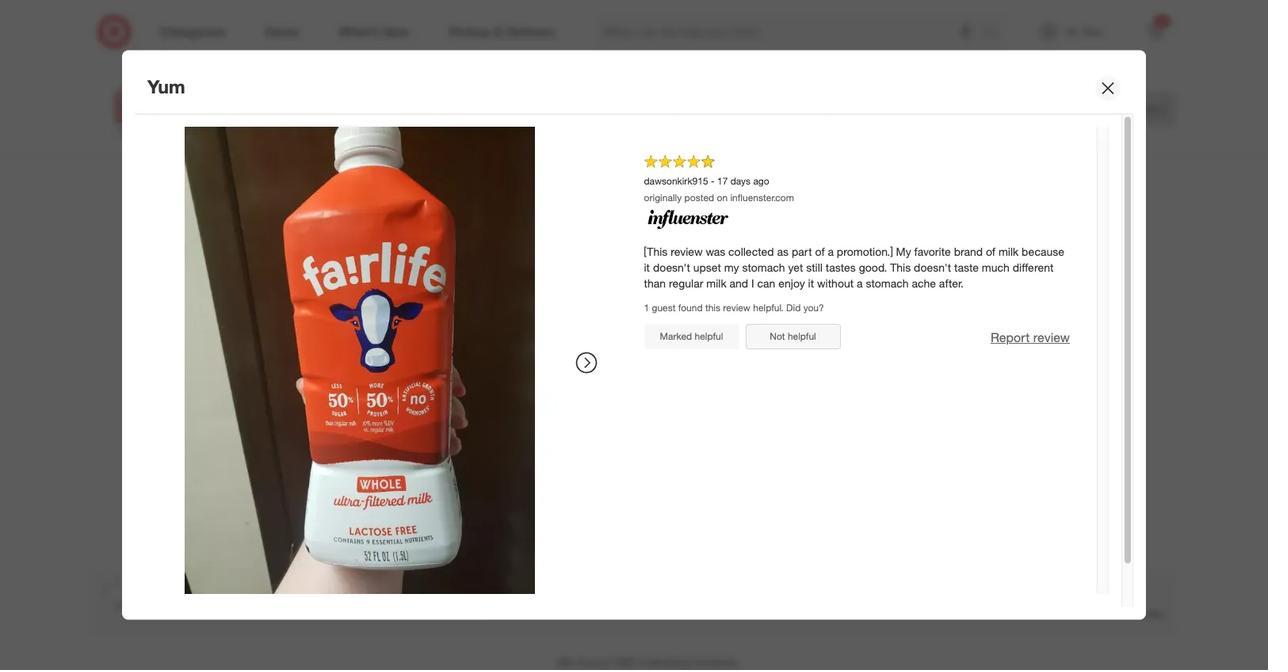 Task type: locate. For each thing, give the bounding box(es) containing it.
add to cart button
[[1088, 91, 1177, 126]]

star down the 2 stars
[[372, 226, 388, 238]]

1 horizontal spatial review
[[724, 303, 751, 315]]

regular
[[669, 277, 704, 291]]

without
[[818, 277, 854, 291]]

brand
[[955, 246, 983, 259]]

of inside the quality out of 5
[[634, 298, 643, 312]]

review down 1333 star ratings at the right of the page
[[671, 246, 703, 259]]

did
[[787, 303, 801, 315]]

of for taste out of 5
[[753, 298, 762, 312]]

milk up the much
[[999, 246, 1019, 259]]

1 horizontal spatial out
[[615, 298, 631, 312]]

0 horizontal spatial star
[[372, 226, 388, 238]]

5 inside value out of 5
[[527, 298, 534, 312]]

2
[[362, 211, 367, 223]]

star
[[372, 226, 388, 238], [675, 228, 694, 241]]

0 horizontal spatial 1333
[[243, 122, 267, 135]]

out for quality out of 5
[[615, 298, 631, 312]]

3 up the 2
[[362, 196, 367, 208]]

because
[[1022, 246, 1065, 259]]

stomach down this
[[866, 277, 909, 291]]

3 stars from the top
[[370, 196, 391, 208]]

1333 up [this
[[647, 228, 672, 241]]

stars up 4 stars
[[370, 167, 391, 179]]

and
[[730, 277, 749, 291]]

taste out of 5
[[734, 282, 772, 312]]

1 vertical spatial milk
[[707, 277, 727, 291]]

1 guest found this review helpful. did you?
[[644, 303, 824, 315]]

taste up 1 guest found this review helpful. did you?
[[734, 282, 761, 296]]

5
[[362, 167, 367, 179], [527, 298, 534, 312], [646, 298, 653, 312], [765, 298, 772, 312]]

3 down "whole"
[[294, 121, 300, 135]]

1333 down lactose-
[[243, 122, 267, 135]]

0 horizontal spatial out
[[496, 298, 512, 312]]

0 vertical spatial stomach
[[743, 261, 786, 275]]

[this
[[644, 246, 668, 259]]

out
[[496, 298, 512, 312], [615, 298, 631, 312], [734, 298, 750, 312]]

it
[[644, 261, 650, 275], [809, 277, 815, 291]]

of down value
[[515, 298, 524, 312]]

0 horizontal spatial -
[[366, 97, 371, 113]]

collected
[[729, 246, 775, 259]]

yet
[[789, 261, 804, 275]]

fl
[[392, 97, 399, 113]]

milk
[[999, 246, 1019, 259], [707, 277, 727, 291]]

17
[[718, 176, 728, 188]]

helpful
[[695, 331, 724, 343], [788, 331, 817, 343]]

helpful for not helpful
[[788, 331, 817, 343]]

0 horizontal spatial helpful
[[695, 331, 724, 343]]

4 stars from the top
[[370, 211, 391, 223]]

3 out from the left
[[734, 298, 750, 312]]

1 horizontal spatial 1
[[644, 303, 650, 315]]

review for report
[[1034, 331, 1071, 346]]

out inside taste out of 5
[[734, 298, 750, 312]]

0 vertical spatial -
[[366, 97, 371, 113]]

still
[[807, 261, 823, 275]]

taste
[[955, 261, 979, 275], [734, 282, 761, 296]]

1 horizontal spatial helpful
[[788, 331, 817, 343]]

out for value out of 5
[[496, 298, 512, 312]]

ratings
[[582, 111, 648, 134]]

my
[[725, 261, 740, 275]]

of down quality
[[634, 298, 643, 312]]

0 vertical spatial it
[[644, 261, 650, 275]]

shop all fairlife lactose-free whole milk - 52 fl oz
[[168, 77, 417, 113]]

review inside button
[[1034, 331, 1071, 346]]

not
[[770, 331, 786, 343]]

1 horizontal spatial it
[[809, 277, 815, 291]]

out down quality
[[615, 298, 631, 312]]

with
[[1059, 584, 1085, 600]]

stars down 4 stars
[[370, 196, 391, 208]]

stomach up can
[[743, 261, 786, 275]]

it up than
[[644, 261, 650, 275]]

&
[[653, 111, 666, 134]]

shop
[[168, 77, 198, 93]]

review right this
[[724, 303, 751, 315]]

stars
[[370, 167, 391, 179], [370, 182, 391, 193], [370, 196, 391, 208], [370, 211, 391, 223]]

verified
[[1059, 606, 1102, 621]]

1 inside yum 'dialog'
[[644, 303, 650, 315]]

out down and
[[734, 298, 750, 312]]

1333 star ratings
[[647, 228, 730, 241]]

taste down brand
[[955, 261, 979, 275]]

0 horizontal spatial 3
[[294, 121, 300, 135]]

1 vertical spatial -
[[711, 176, 715, 188]]

0 vertical spatial 1
[[364, 226, 370, 238]]

quality
[[615, 282, 652, 296]]

- left 17
[[711, 176, 715, 188]]

2 stars from the top
[[370, 182, 391, 193]]

was
[[706, 246, 726, 259]]

0 horizontal spatial taste
[[734, 282, 761, 296]]

0 horizontal spatial a
[[828, 246, 834, 259]]

1 vertical spatial it
[[809, 277, 815, 291]]

stars up 1 star
[[370, 211, 391, 223]]

doesn't
[[653, 261, 691, 275], [914, 261, 952, 275]]

3 for 3 questions
[[294, 121, 300, 135]]

guest review image 2 of 12, zoom in image
[[355, 386, 454, 485]]

3 stars
[[362, 196, 391, 208]]

1 horizontal spatial milk
[[999, 246, 1019, 259]]

value
[[496, 282, 524, 296]]

1 helpful from the left
[[695, 331, 724, 343]]

influenster.com
[[731, 192, 795, 204]]

star for 1
[[372, 226, 388, 238]]

1 horizontal spatial star
[[675, 228, 694, 241]]

of inside value out of 5
[[515, 298, 524, 312]]

5 inside the quality out of 5
[[646, 298, 653, 312]]

5 inside taste out of 5
[[765, 298, 772, 312]]

out inside value out of 5
[[496, 298, 512, 312]]

-
[[366, 97, 371, 113], [711, 176, 715, 188]]

1 horizontal spatial doesn't
[[914, 261, 952, 275]]

review right report
[[1034, 331, 1071, 346]]

2 horizontal spatial out
[[734, 298, 750, 312]]

out for taste out of 5
[[734, 298, 750, 312]]

2 helpful from the left
[[788, 331, 817, 343]]

guest review image 1 of 1, full size image
[[155, 127, 565, 595]]

all
[[202, 77, 214, 93]]

1 for 1 guest found this review helpful. did you?
[[644, 303, 650, 315]]

stars up 3 stars
[[370, 182, 391, 193]]

2 vertical spatial review
[[1034, 331, 1071, 346]]

a
[[828, 246, 834, 259], [857, 277, 863, 291]]

0 vertical spatial review
[[671, 246, 703, 259]]

1 doesn't from the left
[[653, 261, 691, 275]]

2 out from the left
[[615, 298, 631, 312]]

cart
[[1142, 101, 1167, 116]]

report review
[[991, 331, 1071, 346]]

guest
[[652, 303, 676, 315]]

star for 1333
[[675, 228, 694, 241]]

stars for 4 stars
[[370, 182, 391, 193]]

1333 for 1333
[[243, 122, 267, 135]]

0 vertical spatial milk
[[999, 246, 1019, 259]]

shop all link
[[168, 77, 252, 93]]

0 vertical spatial 1333
[[243, 122, 267, 135]]

helpful down this
[[695, 331, 724, 343]]

0 horizontal spatial review
[[671, 246, 703, 259]]

4 stars
[[362, 182, 391, 193]]

at charlotte north
[[981, 112, 1058, 124]]

0 horizontal spatial stomach
[[743, 261, 786, 275]]

add to cart
[[1099, 101, 1167, 116]]

review
[[580, 348, 632, 366]]

0 horizontal spatial doesn't
[[653, 261, 691, 275]]

1 left guest on the right
[[644, 303, 650, 315]]

1 vertical spatial 1
[[644, 303, 650, 315]]

of up the much
[[986, 246, 996, 259]]

out inside the quality out of 5
[[615, 298, 631, 312]]

1 vertical spatial taste
[[734, 282, 761, 296]]

10 link
[[1139, 14, 1174, 49]]

star left 'ratings'
[[675, 228, 694, 241]]

i
[[752, 277, 755, 291]]

1 horizontal spatial taste
[[955, 261, 979, 275]]

3 questions
[[294, 121, 353, 135]]

out down value
[[496, 298, 512, 312]]

0 horizontal spatial 1
[[364, 226, 370, 238]]

favorite
[[915, 246, 951, 259]]

review for [this
[[671, 246, 703, 259]]

1 horizontal spatial 3
[[362, 196, 367, 208]]

0 vertical spatial 3
[[294, 121, 300, 135]]

1 horizontal spatial 1333
[[647, 228, 672, 241]]

of inside taste out of 5
[[753, 298, 762, 312]]

can
[[758, 277, 776, 291]]

1 stars from the top
[[370, 167, 391, 179]]

What can we help you find? suggestions appear below search field
[[594, 14, 989, 49]]

than
[[644, 277, 666, 291]]

2 horizontal spatial review
[[1034, 331, 1071, 346]]

0 vertical spatial taste
[[955, 261, 979, 275]]

milk down the upset
[[707, 277, 727, 291]]

a down good.
[[857, 277, 863, 291]]

Verified purchases checkbox
[[1037, 606, 1053, 622]]

1 horizontal spatial stomach
[[866, 277, 909, 291]]

guest review image 1 of 12, zoom in image
[[243, 386, 342, 485]]

a up tastes
[[828, 246, 834, 259]]

it down still
[[809, 277, 815, 291]]

review inside [this review was collected as part of a promotion.] my favorite brand of milk because it doesn't upset my stomach yet still tastes good. this doesn't taste much different than regular milk and i can enjoy it without a stomach ache after.
[[671, 246, 703, 259]]

1 vertical spatial a
[[857, 277, 863, 291]]

part
[[792, 246, 813, 259]]

of down i
[[753, 298, 762, 312]]

marked helpful
[[660, 331, 724, 343]]

after.
[[940, 277, 964, 291]]

1
[[364, 226, 370, 238], [644, 303, 650, 315]]

review
[[671, 246, 703, 259], [724, 303, 751, 315], [1034, 331, 1071, 346]]

1 vertical spatial 3
[[362, 196, 367, 208]]

oz
[[403, 97, 417, 113]]

purchases
[[1105, 606, 1164, 621]]

1333
[[243, 122, 267, 135], [647, 228, 672, 241]]

doesn't down the favorite on the right top of the page
[[914, 261, 952, 275]]

helpful right not
[[788, 331, 817, 343]]

doesn't up the regular
[[653, 261, 691, 275]]

image of fairlife lactose-free whole milk - 52 fl oz image
[[92, 76, 155, 140]]

- inside yum 'dialog'
[[711, 176, 715, 188]]

1 out from the left
[[496, 298, 512, 312]]

1 horizontal spatial -
[[711, 176, 715, 188]]

stomach
[[743, 261, 786, 275], [866, 277, 909, 291]]

- left the 52 at left top
[[366, 97, 371, 113]]

report review button
[[991, 330, 1071, 348]]

1 down the 2
[[364, 226, 370, 238]]

1 vertical spatial 1333
[[647, 228, 672, 241]]

ago
[[754, 176, 770, 188]]

0 horizontal spatial it
[[644, 261, 650, 275]]

of for quality out of 5
[[634, 298, 643, 312]]

images
[[636, 348, 688, 366]]

reviews
[[671, 111, 743, 134]]



Task type: vqa. For each thing, say whether or not it's contained in the screenshot.
REPORT
yes



Task type: describe. For each thing, give the bounding box(es) containing it.
found
[[679, 303, 703, 315]]

originally
[[644, 192, 682, 204]]

1 for 1 star
[[364, 226, 370, 238]]

guest
[[525, 111, 577, 134]]

questions
[[303, 121, 353, 135]]

5 stars
[[362, 167, 391, 179]]

posted
[[685, 192, 715, 204]]

good.
[[859, 261, 888, 275]]

2 doesn't from the left
[[914, 261, 952, 275]]

search button
[[978, 14, 1016, 52]]

as
[[778, 246, 789, 259]]

52
[[374, 97, 388, 113]]

you?
[[804, 303, 824, 315]]

0 vertical spatial a
[[828, 246, 834, 259]]

ache
[[912, 277, 937, 291]]

upset
[[694, 261, 722, 275]]

1 horizontal spatial a
[[857, 277, 863, 291]]

photos
[[1088, 584, 1128, 600]]

of for value out of 5
[[515, 298, 524, 312]]

1333 link
[[168, 120, 283, 139]]

taste inside taste out of 5
[[734, 282, 761, 296]]

guest ratings & reviews
[[525, 111, 743, 134]]

north
[[1034, 112, 1058, 124]]

guest review image 3 of 12, zoom in image
[[467, 386, 566, 485]]

marked
[[660, 331, 693, 343]]

enjoy
[[779, 277, 805, 291]]

dawsonkirk915
[[644, 176, 709, 188]]

ratings
[[697, 228, 730, 241]]

on
[[717, 192, 728, 204]]

2 stars
[[362, 211, 391, 223]]

0 horizontal spatial milk
[[707, 277, 727, 291]]

5 for value out of 5
[[527, 298, 534, 312]]

to
[[1126, 101, 1138, 116]]

tastes
[[826, 261, 856, 275]]

originally posted on influenster.com
[[644, 192, 795, 204]]

4
[[362, 182, 367, 193]]

1 vertical spatial stomach
[[866, 277, 909, 291]]

of up still
[[816, 246, 825, 259]]

different
[[1013, 261, 1054, 275]]

not helpful button
[[746, 325, 841, 350]]

quality out of 5
[[615, 282, 653, 312]]

5 for taste out of 5
[[765, 298, 772, 312]]

report
[[991, 331, 1031, 346]]

fairlife
[[168, 97, 209, 113]]

yum
[[148, 76, 185, 98]]

5 for quality out of 5
[[646, 298, 653, 312]]

4.8
[[667, 166, 711, 204]]

[this review was collected as part of a promotion.] my favorite brand of milk because it doesn't upset my stomach yet still tastes good. this doesn't taste much different than regular milk and i can enjoy it without a stomach ache after.
[[644, 246, 1065, 291]]

my
[[897, 246, 912, 259]]

search
[[978, 25, 1016, 41]]

3 questions link
[[286, 120, 353, 138]]

add
[[1099, 101, 1123, 116]]

this
[[891, 261, 911, 275]]

- inside "shop all fairlife lactose-free whole milk - 52 fl oz"
[[366, 97, 371, 113]]

review images
[[580, 348, 688, 366]]

helpful for marked helpful
[[695, 331, 724, 343]]

value out of 5
[[496, 282, 534, 312]]

1 star
[[364, 226, 388, 238]]

milk
[[337, 97, 362, 113]]

free
[[266, 97, 292, 113]]

whole
[[296, 97, 333, 113]]

this
[[706, 303, 721, 315]]

verified purchases
[[1059, 606, 1164, 621]]

taste inside [this review was collected as part of a promotion.] my favorite brand of milk because it doesn't upset my stomach yet still tastes good. this doesn't taste much different than regular milk and i can enjoy it without a stomach ache after.
[[955, 261, 979, 275]]

not helpful
[[770, 331, 817, 343]]

stars for 3 stars
[[370, 196, 391, 208]]

10
[[1159, 17, 1167, 26]]

promotion.]
[[837, 246, 894, 259]]

stars for 5 stars
[[370, 167, 391, 179]]

charlotte
[[992, 112, 1031, 124]]

dawsonkirk915 - 17 days ago
[[644, 176, 770, 188]]

1333 for 1333 star ratings
[[647, 228, 672, 241]]

helpful.
[[754, 303, 784, 315]]

with photos
[[1059, 584, 1128, 600]]

lactose-
[[212, 97, 266, 113]]

3 for 3 stars
[[362, 196, 367, 208]]

1 vertical spatial review
[[724, 303, 751, 315]]

at
[[981, 112, 989, 124]]

yum dialog
[[122, 50, 1147, 653]]

stars for 2 stars
[[370, 211, 391, 223]]

much
[[982, 261, 1010, 275]]

With photos checkbox
[[1037, 585, 1053, 600]]



